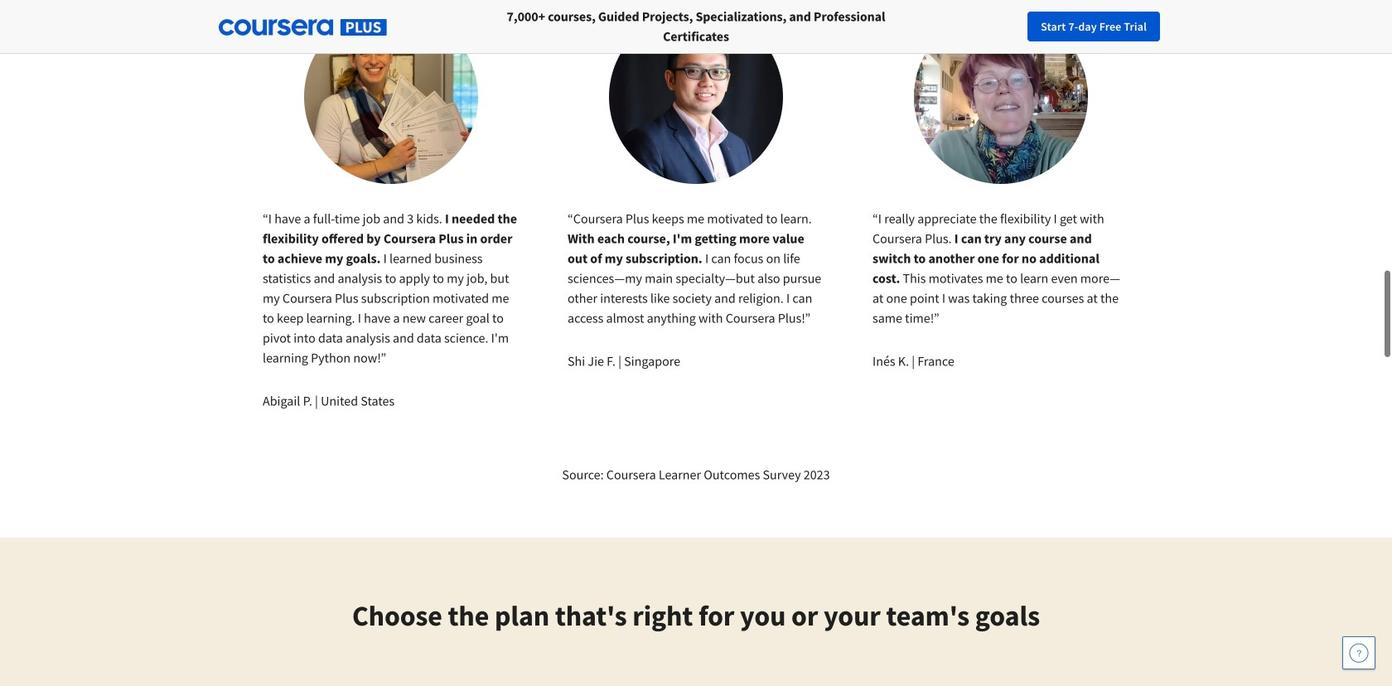 Task type: describe. For each thing, give the bounding box(es) containing it.
learner image shi jie f. image
[[609, 10, 783, 184]]

coursera image
[[139, 14, 244, 40]]



Task type: locate. For each thing, give the bounding box(es) containing it.
learner image inés k. image
[[914, 10, 1088, 184]]

None search field
[[353, 9, 755, 45]]

coursera plus image
[[219, 19, 387, 36]]

learner image abigail p. image
[[304, 10, 478, 184]]

help center image
[[1349, 643, 1369, 663]]



Task type: vqa. For each thing, say whether or not it's contained in the screenshot.
Learner Image Inés K.
yes



